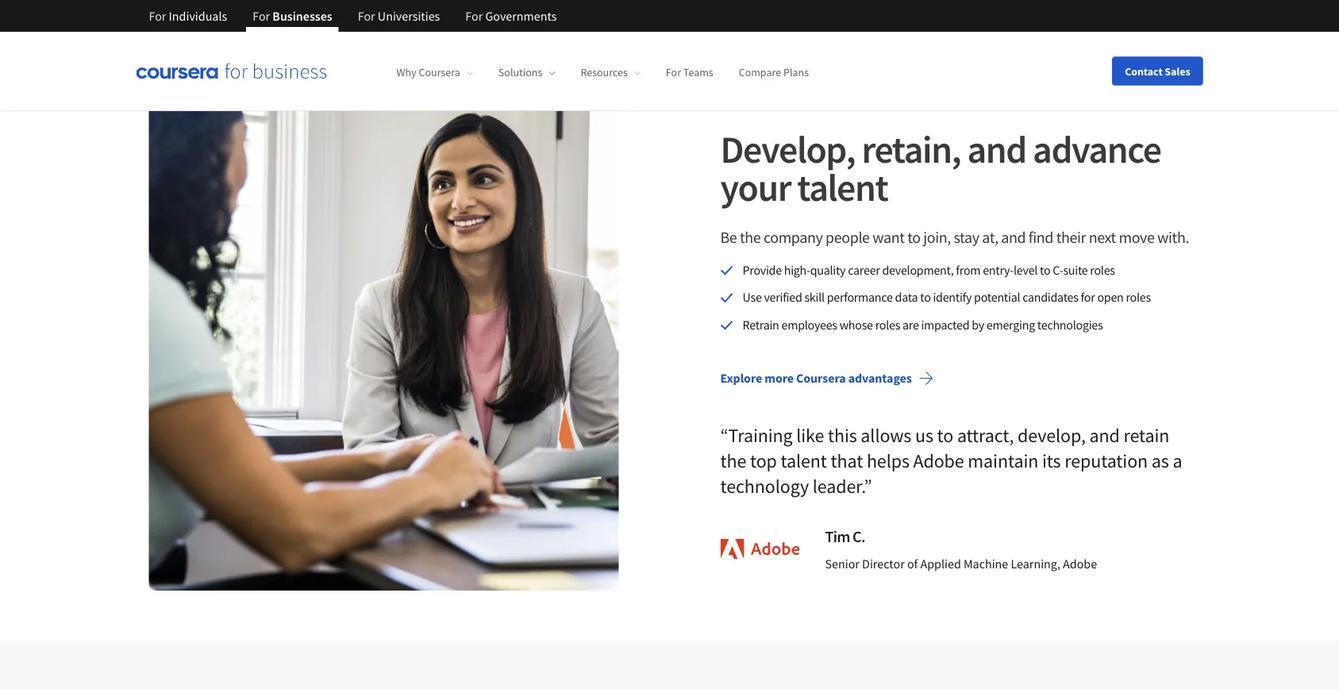 Task type: vqa. For each thing, say whether or not it's contained in the screenshot.
Testimonials
no



Task type: locate. For each thing, give the bounding box(es) containing it.
adobe inside training like this allows us to attract, develop, and retain the top talent that helps adobe maintain its reputation as a technology leader.
[[914, 449, 965, 473]]

provide
[[743, 262, 782, 278]]

governments
[[486, 8, 557, 24]]

compare
[[739, 65, 782, 80]]

1 vertical spatial talent
[[781, 449, 828, 473]]

for for universities
[[358, 8, 375, 24]]

their
[[1057, 227, 1087, 247]]

use verified skill performance data to identify potential candidates for open roles
[[743, 290, 1152, 306]]

explore more coursera advantages link
[[708, 359, 947, 398]]

people
[[826, 227, 870, 247]]

0 vertical spatial roles
[[1091, 262, 1116, 278]]

the left top
[[721, 449, 747, 473]]

to left the c-
[[1041, 262, 1051, 278]]

be
[[721, 227, 737, 247]]

helps
[[867, 449, 910, 473]]

whose
[[840, 317, 874, 333]]

1 vertical spatial the
[[721, 449, 747, 473]]

machine
[[964, 556, 1009, 572]]

for left individuals
[[149, 8, 166, 24]]

move
[[1120, 227, 1155, 247]]

for left governments
[[466, 8, 483, 24]]

to left join,
[[908, 227, 921, 247]]

allows
[[861, 424, 912, 448]]

2 vertical spatial roles
[[876, 317, 901, 333]]

to right us
[[938, 424, 954, 448]]

solutions
[[499, 65, 543, 80]]

for individuals
[[149, 8, 227, 24]]

the right be
[[740, 227, 761, 247]]

coursera right why
[[419, 65, 461, 80]]

adobe
[[914, 449, 965, 473], [1064, 556, 1098, 572]]

use
[[743, 290, 762, 306]]

for left businesses
[[253, 8, 270, 24]]

resources link
[[581, 65, 641, 80]]

retain
[[721, 89, 768, 109]]

1 horizontal spatial roles
[[1091, 262, 1116, 278]]

to for join,
[[908, 227, 921, 247]]

for universities
[[358, 8, 440, 24]]

coursera
[[419, 65, 461, 80], [797, 371, 846, 386]]

universities
[[378, 8, 440, 24]]

to inside training like this allows us to attract, develop, and retain the top talent that helps adobe maintain its reputation as a technology leader.
[[938, 424, 954, 448]]

to for attract,
[[938, 424, 954, 448]]

1 horizontal spatial coursera
[[797, 371, 846, 386]]

contact
[[1126, 64, 1163, 78]]

data
[[896, 290, 918, 306]]

a
[[1173, 449, 1183, 473]]

for left teams
[[666, 65, 682, 80]]

by
[[972, 317, 985, 333]]

why coursera link
[[397, 65, 473, 80]]

to right data
[[921, 290, 931, 306]]

are
[[903, 317, 919, 333]]

0 vertical spatial coursera
[[419, 65, 461, 80]]

individuals
[[169, 8, 227, 24]]

adobe logo image
[[721, 539, 800, 560]]

0 vertical spatial and
[[968, 125, 1027, 173]]

1 vertical spatial and
[[1002, 227, 1026, 247]]

sales
[[1165, 64, 1191, 78]]

talent up people
[[798, 163, 888, 211]]

1 vertical spatial adobe
[[1064, 556, 1098, 572]]

1 vertical spatial roles
[[1127, 290, 1152, 306]]

to
[[908, 227, 921, 247], [1041, 262, 1051, 278], [921, 290, 931, 306], [938, 424, 954, 448]]

of
[[908, 556, 918, 572]]

develop, retain, and advance your talent
[[721, 125, 1162, 211]]

2 horizontal spatial roles
[[1127, 290, 1152, 306]]

attract,
[[958, 424, 1015, 448]]

director
[[863, 556, 905, 572]]

be the company people want to join, stay at, and find their next move with.
[[721, 227, 1190, 247]]

coursera right more
[[797, 371, 846, 386]]

applied
[[921, 556, 962, 572]]

impacted
[[922, 317, 970, 333]]

for
[[149, 8, 166, 24], [253, 8, 270, 24], [358, 8, 375, 24], [466, 8, 483, 24], [666, 65, 682, 80]]

career
[[848, 262, 881, 278]]

talent down like on the bottom right
[[781, 449, 828, 473]]

roles right suite
[[1091, 262, 1116, 278]]

quality
[[811, 262, 846, 278]]

0 vertical spatial the
[[740, 227, 761, 247]]

skill
[[805, 290, 825, 306]]

for governments
[[466, 8, 557, 24]]

for left the universities
[[358, 8, 375, 24]]

roles left are
[[876, 317, 901, 333]]

c.
[[853, 527, 866, 546]]

top
[[751, 449, 777, 473]]

leader.
[[813, 475, 865, 498]]

solutions link
[[499, 65, 556, 80]]

for for businesses
[[253, 8, 270, 24]]

the inside training like this allows us to attract, develop, and retain the top talent that helps adobe maintain its reputation as a technology leader.
[[721, 449, 747, 473]]

reputation
[[1065, 449, 1149, 473]]

training like this allows us to attract, develop, and retain the top talent that helps adobe maintain its reputation as a technology leader.
[[721, 424, 1183, 498]]

0 vertical spatial adobe
[[914, 449, 965, 473]]

for
[[1081, 290, 1096, 306]]

suite
[[1064, 262, 1089, 278]]

provide high-quality career development, from entry-level to c-suite roles
[[743, 262, 1116, 278]]

contact sales
[[1126, 64, 1191, 78]]

from
[[957, 262, 981, 278]]

adobe down us
[[914, 449, 965, 473]]

roles for provide high-quality career development, from entry-level to c-suite roles
[[1091, 262, 1116, 278]]

businesses
[[273, 8, 333, 24]]

roles right open
[[1127, 290, 1152, 306]]

this
[[828, 424, 858, 448]]

2 vertical spatial and
[[1090, 424, 1121, 448]]

retain
[[1124, 424, 1170, 448]]

emerging
[[987, 317, 1036, 333]]

tim
[[826, 527, 850, 546]]

0 horizontal spatial adobe
[[914, 449, 965, 473]]

training
[[729, 424, 793, 448]]

the
[[740, 227, 761, 247], [721, 449, 747, 473]]

for teams link
[[666, 65, 714, 80]]

talent
[[798, 163, 888, 211], [781, 449, 828, 473]]

0 vertical spatial talent
[[798, 163, 888, 211]]

roles
[[1091, 262, 1116, 278], [1127, 290, 1152, 306], [876, 317, 901, 333]]

compare plans
[[739, 65, 809, 80]]

technologies
[[1038, 317, 1104, 333]]

adobe right learning, at the right bottom
[[1064, 556, 1098, 572]]

and
[[968, 125, 1027, 173], [1002, 227, 1026, 247], [1090, 424, 1121, 448]]



Task type: describe. For each thing, give the bounding box(es) containing it.
develop,
[[1018, 424, 1086, 448]]

development,
[[883, 262, 954, 278]]

high-
[[785, 262, 811, 278]]

0 horizontal spatial roles
[[876, 317, 901, 333]]

more
[[765, 371, 794, 386]]

potential
[[975, 290, 1021, 306]]

1 vertical spatial coursera
[[797, 371, 846, 386]]

join,
[[924, 227, 951, 247]]

retain talent
[[721, 89, 820, 109]]

at,
[[983, 227, 999, 247]]

explore more coursera advantages
[[721, 371, 912, 386]]

retain,
[[862, 125, 961, 173]]

performance
[[827, 290, 893, 306]]

resources
[[581, 65, 628, 80]]

why coursera
[[397, 65, 461, 80]]

verified
[[764, 290, 803, 306]]

for for governments
[[466, 8, 483, 24]]

coursera hiring solutions image
[[149, 87, 619, 591]]

find
[[1029, 227, 1054, 247]]

compare plans link
[[739, 65, 809, 80]]

advantages
[[849, 371, 912, 386]]

why
[[397, 65, 417, 80]]

banner navigation
[[136, 0, 570, 32]]

retrain employees whose roles are impacted by emerging technologies
[[743, 317, 1104, 333]]

technology
[[721, 475, 809, 498]]

talent inside training like this allows us to attract, develop, and retain the top talent that helps adobe maintain its reputation as a technology leader.
[[781, 449, 828, 473]]

company
[[764, 227, 823, 247]]

retrain
[[743, 317, 780, 333]]

for businesses
[[253, 8, 333, 24]]

learning,
[[1011, 556, 1061, 572]]

maintain
[[968, 449, 1039, 473]]

0 horizontal spatial coursera
[[419, 65, 461, 80]]

c-
[[1053, 262, 1064, 278]]

contact sales button
[[1113, 57, 1204, 85]]

that
[[831, 449, 864, 473]]

open
[[1098, 290, 1124, 306]]

for for individuals
[[149, 8, 166, 24]]

explore
[[721, 371, 763, 386]]

like
[[797, 424, 825, 448]]

level
[[1014, 262, 1038, 278]]

talent
[[770, 89, 820, 109]]

with.
[[1158, 227, 1190, 247]]

employees
[[782, 317, 838, 333]]

us
[[916, 424, 934, 448]]

roles for use verified skill performance data to identify potential candidates for open roles
[[1127, 290, 1152, 306]]

senior
[[826, 556, 860, 572]]

1 horizontal spatial adobe
[[1064, 556, 1098, 572]]

advance
[[1033, 125, 1162, 173]]

senior director of applied machine learning, adobe
[[826, 556, 1098, 572]]

entry-
[[983, 262, 1014, 278]]

to for identify
[[921, 290, 931, 306]]

plans
[[784, 65, 809, 80]]

and inside develop, retain, and advance your talent
[[968, 125, 1027, 173]]

want
[[873, 227, 905, 247]]

candidates
[[1023, 290, 1079, 306]]

and inside training like this allows us to attract, develop, and retain the top talent that helps adobe maintain its reputation as a technology leader.
[[1090, 424, 1121, 448]]

tim c.
[[826, 527, 866, 546]]

next
[[1089, 227, 1117, 247]]

as
[[1152, 449, 1170, 473]]

its
[[1043, 449, 1062, 473]]

talent inside develop, retain, and advance your talent
[[798, 163, 888, 211]]

stay
[[954, 227, 980, 247]]

teams
[[684, 65, 714, 80]]

for teams
[[666, 65, 714, 80]]

your
[[721, 163, 791, 211]]

coursera for business image
[[136, 63, 327, 79]]

develop,
[[721, 125, 856, 173]]

identify
[[934, 290, 972, 306]]



